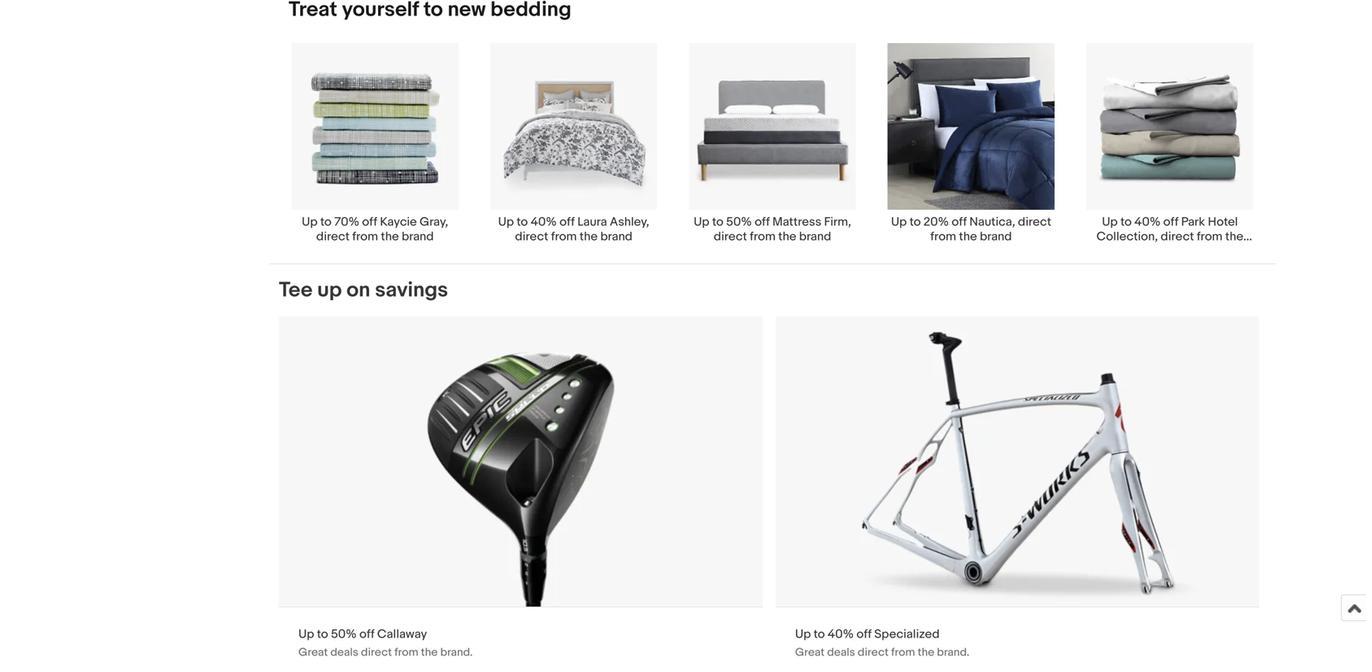 Task type: locate. For each thing, give the bounding box(es) containing it.
deals inside up to 50% off callaway great deals direct from the brand.
[[331, 646, 359, 660]]

the
[[381, 230, 399, 244], [580, 230, 598, 244], [779, 230, 797, 244], [960, 230, 978, 244], [1226, 230, 1244, 244], [421, 646, 438, 660], [918, 646, 935, 660]]

list containing up to 70% off kaycie gray, direct from the brand
[[269, 42, 1277, 264]]

up inside up to 70% off kaycie gray, direct from the brand
[[302, 215, 318, 230]]

great inside up to 50% off callaway great deals direct from the brand.
[[299, 646, 328, 660]]

to for up to 40% off specialized great deals direct from the brand.
[[814, 627, 825, 642]]

mattress
[[773, 215, 822, 230]]

off for specialized
[[857, 627, 872, 642]]

direct
[[1019, 215, 1052, 230], [316, 230, 350, 244], [515, 230, 549, 244], [714, 230, 748, 244], [1161, 230, 1195, 244], [361, 646, 392, 660], [858, 646, 889, 660]]

the down callaway
[[421, 646, 438, 660]]

direct left 'mattress'
[[714, 230, 748, 244]]

40% left specialized
[[828, 627, 854, 642]]

50%
[[727, 215, 752, 230], [331, 627, 357, 642]]

deals inside up to 40% off specialized great deals direct from the brand.
[[828, 646, 856, 660]]

to for up to 40% off park hotel collection, direct from the brand
[[1121, 215, 1132, 230]]

brand.
[[441, 646, 473, 660], [938, 646, 970, 660]]

off inside up to 70% off kaycie gray, direct from the brand
[[362, 215, 377, 230]]

up inside up to 50% off mattress firm, direct from the brand
[[694, 215, 710, 230]]

1 great from the left
[[299, 646, 328, 660]]

direct inside up to 20% off nautica, direct from the brand
[[1019, 215, 1052, 230]]

off inside up to 40% off park hotel collection, direct from the brand
[[1164, 215, 1179, 230]]

from inside up to 50% off mattress firm, direct from the brand
[[750, 230, 776, 244]]

40% inside up to 40% off park hotel collection, direct from the brand
[[1135, 215, 1161, 230]]

1 horizontal spatial 50%
[[727, 215, 752, 230]]

the right 70%
[[381, 230, 399, 244]]

the right 'park'
[[1226, 230, 1244, 244]]

up to 50% off callaway great deals direct from the brand.
[[299, 627, 473, 660]]

off left specialized
[[857, 627, 872, 642]]

direct left hotel
[[1161, 230, 1195, 244]]

great
[[299, 646, 328, 660], [796, 646, 825, 660]]

to for up to 40% off laura ashley, direct from the brand
[[517, 215, 528, 230]]

None text field
[[279, 317, 763, 670], [776, 317, 1260, 670], [279, 317, 763, 670], [776, 317, 1260, 670]]

0 horizontal spatial great
[[299, 646, 328, 660]]

0 horizontal spatial 50%
[[331, 627, 357, 642]]

0 horizontal spatial 40%
[[531, 215, 557, 230]]

40% for deals
[[828, 627, 854, 642]]

off inside up to 40% off specialized great deals direct from the brand.
[[857, 627, 872, 642]]

up
[[317, 278, 342, 303]]

off left 'park'
[[1164, 215, 1179, 230]]

1 horizontal spatial deals
[[828, 646, 856, 660]]

list
[[269, 42, 1277, 264]]

off right 70%
[[362, 215, 377, 230]]

to inside up to 40% off laura ashley, direct from the brand
[[517, 215, 528, 230]]

direct inside up to 40% off specialized great deals direct from the brand.
[[858, 646, 889, 660]]

off inside up to 50% off mattress firm, direct from the brand
[[755, 215, 770, 230]]

gray,
[[420, 215, 448, 230]]

up
[[302, 215, 318, 230], [498, 215, 514, 230], [694, 215, 710, 230], [892, 215, 907, 230], [1103, 215, 1118, 230], [299, 627, 314, 642], [796, 627, 811, 642]]

40% inside up to 40% off laura ashley, direct from the brand
[[531, 215, 557, 230]]

to inside up to 70% off kaycie gray, direct from the brand
[[320, 215, 332, 230]]

up for up to 40% off laura ashley, direct from the brand
[[498, 215, 514, 230]]

up inside up to 20% off nautica, direct from the brand
[[892, 215, 907, 230]]

direct up up
[[316, 230, 350, 244]]

deals for 50%
[[331, 646, 359, 660]]

off inside up to 20% off nautica, direct from the brand
[[952, 215, 967, 230]]

brand for laura
[[601, 230, 633, 244]]

off left 'mattress'
[[755, 215, 770, 230]]

the inside up to 50% off callaway great deals direct from the brand.
[[421, 646, 438, 660]]

40% inside up to 40% off specialized great deals direct from the brand.
[[828, 627, 854, 642]]

brand
[[402, 230, 434, 244], [601, 230, 633, 244], [800, 230, 832, 244], [980, 230, 1013, 244], [1155, 244, 1187, 259]]

2 horizontal spatial 40%
[[1135, 215, 1161, 230]]

to
[[320, 215, 332, 230], [517, 215, 528, 230], [713, 215, 724, 230], [910, 215, 921, 230], [1121, 215, 1132, 230], [317, 627, 328, 642], [814, 627, 825, 642]]

0 horizontal spatial deals
[[331, 646, 359, 660]]

direct inside up to 50% off callaway great deals direct from the brand.
[[361, 646, 392, 660]]

up to 40% off park hotel collection, direct from the brand link
[[1071, 42, 1270, 259]]

1 vertical spatial 50%
[[331, 627, 357, 642]]

up inside up to 40% off park hotel collection, direct from the brand
[[1103, 215, 1118, 230]]

to inside up to 50% off callaway great deals direct from the brand.
[[317, 627, 328, 642]]

1 horizontal spatial brand.
[[938, 646, 970, 660]]

40% for direct
[[531, 215, 557, 230]]

50% inside up to 50% off callaway great deals direct from the brand.
[[331, 627, 357, 642]]

40% left laura
[[531, 215, 557, 230]]

40%
[[531, 215, 557, 230], [1135, 215, 1161, 230], [828, 627, 854, 642]]

direct down callaway
[[361, 646, 392, 660]]

to inside up to 20% off nautica, direct from the brand
[[910, 215, 921, 230]]

direct right nautica,
[[1019, 215, 1052, 230]]

deals
[[331, 646, 359, 660], [828, 646, 856, 660]]

off left callaway
[[360, 627, 375, 642]]

direct down specialized
[[858, 646, 889, 660]]

off inside up to 50% off callaway great deals direct from the brand.
[[360, 627, 375, 642]]

0 horizontal spatial brand.
[[441, 646, 473, 660]]

the right 20% in the right top of the page
[[960, 230, 978, 244]]

the left ashley,
[[580, 230, 598, 244]]

brand for mattress
[[800, 230, 832, 244]]

brand inside up to 70% off kaycie gray, direct from the brand
[[402, 230, 434, 244]]

great inside up to 40% off specialized great deals direct from the brand.
[[796, 646, 825, 660]]

off for laura
[[560, 215, 575, 230]]

to inside up to 50% off mattress firm, direct from the brand
[[713, 215, 724, 230]]

callaway
[[377, 627, 427, 642]]

brand. inside up to 50% off callaway great deals direct from the brand.
[[441, 646, 473, 660]]

from
[[353, 230, 378, 244], [551, 230, 577, 244], [750, 230, 776, 244], [931, 230, 957, 244], [1197, 230, 1223, 244], [395, 646, 419, 660], [892, 646, 916, 660]]

40% left 'park'
[[1135, 215, 1161, 230]]

off for callaway
[[360, 627, 375, 642]]

the down specialized
[[918, 646, 935, 660]]

2 brand. from the left
[[938, 646, 970, 660]]

from inside up to 70% off kaycie gray, direct from the brand
[[353, 230, 378, 244]]

1 brand. from the left
[[441, 646, 473, 660]]

to inside up to 40% off specialized great deals direct from the brand.
[[814, 627, 825, 642]]

direct left laura
[[515, 230, 549, 244]]

to inside up to 40% off park hotel collection, direct from the brand
[[1121, 215, 1132, 230]]

off inside up to 40% off laura ashley, direct from the brand
[[560, 215, 575, 230]]

direct inside up to 50% off mattress firm, direct from the brand
[[714, 230, 748, 244]]

up for up to 70% off kaycie gray, direct from the brand
[[302, 215, 318, 230]]

up for up to 50% off mattress firm, direct from the brand
[[694, 215, 710, 230]]

the left firm,
[[779, 230, 797, 244]]

50% left 'mattress'
[[727, 215, 752, 230]]

up inside up to 50% off callaway great deals direct from the brand.
[[299, 627, 314, 642]]

1 horizontal spatial great
[[796, 646, 825, 660]]

brand inside up to 40% off park hotel collection, direct from the brand
[[1155, 244, 1187, 259]]

2 deals from the left
[[828, 646, 856, 660]]

off right 20% in the right top of the page
[[952, 215, 967, 230]]

brand inside up to 50% off mattress firm, direct from the brand
[[800, 230, 832, 244]]

brand inside up to 40% off laura ashley, direct from the brand
[[601, 230, 633, 244]]

great for up to 50% off callaway
[[299, 646, 328, 660]]

50% left callaway
[[331, 627, 357, 642]]

to for up to 50% off mattress firm, direct from the brand
[[713, 215, 724, 230]]

off for kaycie
[[362, 215, 377, 230]]

up inside up to 40% off laura ashley, direct from the brand
[[498, 215, 514, 230]]

50% inside up to 50% off mattress firm, direct from the brand
[[727, 215, 752, 230]]

1 deals from the left
[[331, 646, 359, 660]]

the inside up to 20% off nautica, direct from the brand
[[960, 230, 978, 244]]

off for nautica,
[[952, 215, 967, 230]]

up to 40% off park hotel collection, direct from the brand
[[1097, 215, 1244, 259]]

ashley,
[[610, 215, 650, 230]]

up to 70% off kaycie gray, direct from the brand link
[[276, 42, 475, 244]]

brand. inside up to 40% off specialized great deals direct from the brand.
[[938, 646, 970, 660]]

0 vertical spatial 50%
[[727, 215, 752, 230]]

off left laura
[[560, 215, 575, 230]]

2 great from the left
[[796, 646, 825, 660]]

direct inside up to 70% off kaycie gray, direct from the brand
[[316, 230, 350, 244]]

direct inside up to 40% off park hotel collection, direct from the brand
[[1161, 230, 1195, 244]]

off
[[362, 215, 377, 230], [560, 215, 575, 230], [755, 215, 770, 230], [952, 215, 967, 230], [1164, 215, 1179, 230], [360, 627, 375, 642], [857, 627, 872, 642]]

1 horizontal spatial 40%
[[828, 627, 854, 642]]

brand for kaycie
[[402, 230, 434, 244]]

to for up to 70% off kaycie gray, direct from the brand
[[320, 215, 332, 230]]



Task type: vqa. For each thing, say whether or not it's contained in the screenshot.
the 'Specialized'
yes



Task type: describe. For each thing, give the bounding box(es) containing it.
laura
[[578, 215, 607, 230]]

direct inside up to 40% off laura ashley, direct from the brand
[[515, 230, 549, 244]]

off for park
[[1164, 215, 1179, 230]]

40% for collection,
[[1135, 215, 1161, 230]]

from inside up to 20% off nautica, direct from the brand
[[931, 230, 957, 244]]

50% for direct
[[727, 215, 752, 230]]

from inside up to 40% off laura ashley, direct from the brand
[[551, 230, 577, 244]]

firm,
[[825, 215, 852, 230]]

up to 50% off mattress firm, direct from the brand link
[[674, 42, 872, 244]]

on
[[347, 278, 371, 303]]

from inside up to 40% off specialized great deals direct from the brand.
[[892, 646, 916, 660]]

park
[[1182, 215, 1206, 230]]

from inside up to 40% off park hotel collection, direct from the brand
[[1197, 230, 1223, 244]]

up to 20% off nautica, direct from the brand link
[[872, 42, 1071, 244]]

specialized
[[875, 627, 940, 642]]

up inside up to 40% off specialized great deals direct from the brand.
[[796, 627, 811, 642]]

nautica,
[[970, 215, 1016, 230]]

hotel
[[1209, 215, 1239, 230]]

the inside up to 40% off specialized great deals direct from the brand.
[[918, 646, 935, 660]]

tee
[[279, 278, 313, 303]]

up to 40% off laura ashley, direct from the brand
[[498, 215, 650, 244]]

the inside up to 40% off park hotel collection, direct from the brand
[[1226, 230, 1244, 244]]

to for up to 20% off nautica, direct from the brand
[[910, 215, 921, 230]]

the inside up to 70% off kaycie gray, direct from the brand
[[381, 230, 399, 244]]

50% for deals
[[331, 627, 357, 642]]

deals for 40%
[[828, 646, 856, 660]]

up for up to 40% off park hotel collection, direct from the brand
[[1103, 215, 1118, 230]]

kaycie
[[380, 215, 417, 230]]

tee up on savings
[[279, 278, 448, 303]]

to for up to 50% off callaway great deals direct from the brand.
[[317, 627, 328, 642]]

great for up to 40% off specialized
[[796, 646, 825, 660]]

brand. for up to 50% off callaway
[[441, 646, 473, 660]]

70%
[[334, 215, 360, 230]]

up to 40% off specialized great deals direct from the brand.
[[796, 627, 970, 660]]

up to 40% off laura ashley, direct from the brand link
[[475, 42, 674, 244]]

brand. for up to 40% off specialized
[[938, 646, 970, 660]]

the inside up to 50% off mattress firm, direct from the brand
[[779, 230, 797, 244]]

up to 50% off mattress firm, direct from the brand
[[694, 215, 852, 244]]

brand inside up to 20% off nautica, direct from the brand
[[980, 230, 1013, 244]]

20%
[[924, 215, 950, 230]]

up for up to 20% off nautica, direct from the brand
[[892, 215, 907, 230]]

the inside up to 40% off laura ashley, direct from the brand
[[580, 230, 598, 244]]

savings
[[375, 278, 448, 303]]

off for mattress
[[755, 215, 770, 230]]

up to 70% off kaycie gray, direct from the brand
[[302, 215, 448, 244]]

up to 20% off nautica, direct from the brand
[[892, 215, 1052, 244]]

from inside up to 50% off callaway great deals direct from the brand.
[[395, 646, 419, 660]]

collection,
[[1097, 230, 1159, 244]]



